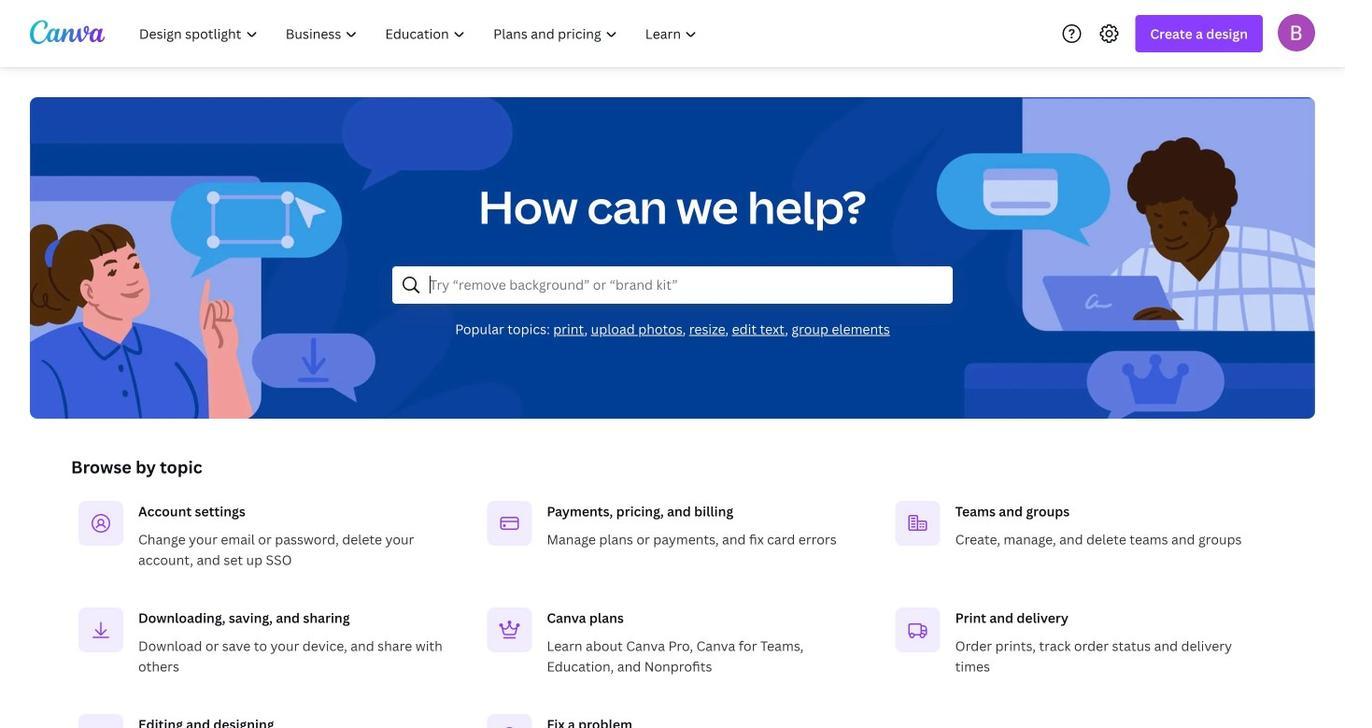 Task type: describe. For each thing, give the bounding box(es) containing it.
bob builder image
[[1279, 14, 1316, 51]]



Task type: vqa. For each thing, say whether or not it's contained in the screenshot.
bob builder image
yes



Task type: locate. For each thing, give the bounding box(es) containing it.
Try "remove background" or "brand kit" search field
[[430, 267, 941, 303]]

top level navigation element
[[127, 15, 714, 52]]



